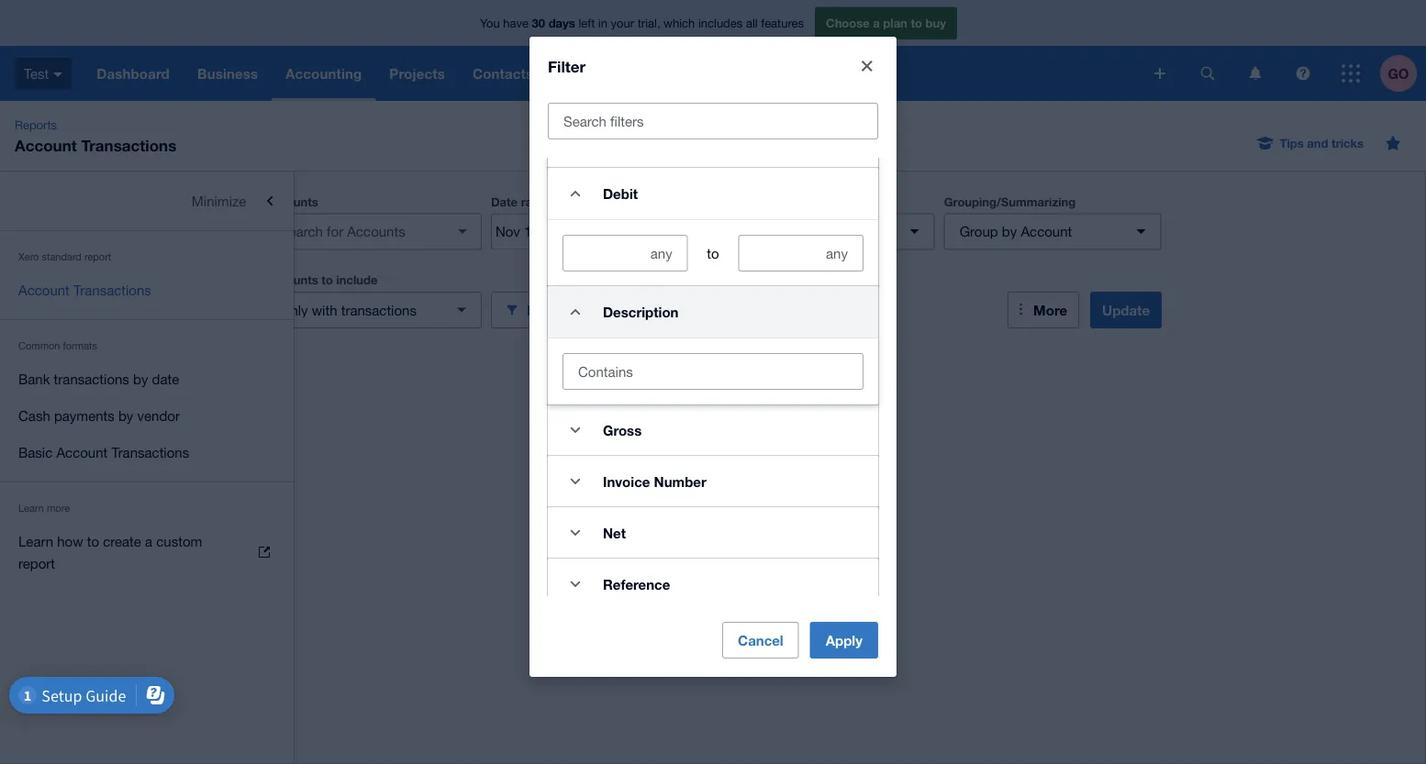 Task type: vqa. For each thing, say whether or not it's contained in the screenshot.
bottom the
no



Task type: locate. For each thing, give the bounding box(es) containing it.
1 vertical spatial expand image
[[557, 515, 594, 552]]

choose
[[826, 16, 870, 30]]

1 vertical spatial accounts
[[264, 273, 318, 287]]

svg image
[[1342, 64, 1360, 83], [1250, 67, 1262, 80], [1297, 67, 1310, 80], [1155, 68, 1166, 79], [53, 72, 63, 77]]

2 collapse image from the top
[[557, 294, 594, 330]]

bank transactions by date
[[18, 371, 179, 387]]

accounts for accounts
[[264, 195, 318, 209]]

formats
[[63, 340, 97, 352]]

expand image left net
[[557, 515, 594, 552]]

transactions inside reports account transactions
[[81, 136, 177, 154]]

0 vertical spatial transactions
[[81, 136, 177, 154]]

go
[[1388, 65, 1410, 82]]

transactions for basic account transactions
[[111, 444, 189, 460]]

accounts right minimize
[[264, 195, 318, 209]]

which
[[664, 16, 695, 30]]

you have 30 days left in your trial, which includes all features
[[480, 16, 804, 30]]

test
[[24, 65, 49, 81]]

0 vertical spatial collapse image
[[557, 175, 594, 212]]

payments
[[54, 408, 115, 424]]

transactions down formats
[[54, 371, 129, 387]]

collapse image
[[557, 175, 594, 212], [557, 294, 594, 330]]

0 vertical spatial transactions
[[341, 302, 417, 318]]

xero standard report
[[18, 251, 111, 263]]

expand image
[[557, 463, 594, 500], [557, 515, 594, 552], [557, 566, 594, 603]]

basic account transactions
[[18, 444, 189, 460]]

description
[[603, 304, 679, 320]]

by inside bank transactions by date link
[[133, 371, 148, 387]]

expand image left reference
[[557, 566, 594, 603]]

transactions down xero standard report
[[73, 282, 151, 298]]

trial,
[[638, 16, 661, 30]]

choose a plan to buy
[[826, 16, 946, 30]]

1 vertical spatial report
[[18, 555, 55, 571]]

by for vendor
[[118, 408, 133, 424]]

bank
[[18, 371, 50, 387]]

1 horizontal spatial a
[[873, 16, 880, 30]]

expand image for reference
[[557, 566, 594, 603]]

0 horizontal spatial a
[[145, 533, 152, 549]]

1 horizontal spatial transactions
[[341, 302, 417, 318]]

any number field
[[564, 236, 687, 271], [739, 236, 863, 271]]

this
[[560, 195, 583, 209]]

svg image left svg icon
[[1155, 68, 1166, 79]]

accounts to include
[[264, 273, 378, 287]]

reports account transactions
[[15, 118, 177, 154]]

learn down learn more at the left bottom of page
[[18, 533, 53, 549]]

reference
[[603, 576, 670, 593]]

by inside "cash payments by vendor" link
[[118, 408, 133, 424]]

by left the vendor
[[118, 408, 133, 424]]

invoice
[[603, 474, 650, 490]]

svg image left go
[[1342, 64, 1360, 83]]

to right "select end date" field
[[707, 245, 719, 261]]

Contains field
[[564, 354, 863, 389]]

cash payments by vendor
[[18, 408, 180, 424]]

0 vertical spatial a
[[873, 16, 880, 30]]

cancel button
[[722, 623, 799, 659]]

account down grouping/summarizing
[[1021, 224, 1072, 240]]

1 accounts from the top
[[264, 195, 318, 209]]

1 vertical spatial by
[[133, 371, 148, 387]]

0 vertical spatial report
[[84, 251, 111, 263]]

3 expand image from the top
[[557, 566, 594, 603]]

1 horizontal spatial any number field
[[739, 236, 863, 271]]

more
[[47, 503, 70, 515]]

learn inside learn how to create a custom report
[[18, 533, 53, 549]]

1 any number field from the left
[[564, 236, 687, 271]]

30
[[532, 16, 545, 30]]

a right create
[[145, 533, 152, 549]]

to inside filter dialog
[[707, 245, 719, 261]]

2 vertical spatial by
[[118, 408, 133, 424]]

group by account button
[[944, 213, 1162, 250]]

account inside reports account transactions
[[15, 136, 77, 154]]

only with transactions
[[280, 302, 417, 318]]

account
[[15, 136, 77, 154], [1021, 224, 1072, 240], [18, 282, 70, 298], [56, 444, 108, 460]]

transactions down include
[[341, 302, 417, 318]]

0 vertical spatial learn
[[18, 503, 44, 515]]

10
[[733, 224, 749, 240]]

common formats
[[18, 340, 97, 352]]

go banner
[[0, 0, 1427, 101]]

basic
[[18, 444, 53, 460]]

report up account transactions
[[84, 251, 111, 263]]

transactions inside popup button
[[341, 302, 417, 318]]

only with transactions button
[[264, 292, 482, 329]]

Select start date field
[[492, 214, 581, 249]]

svg image right test
[[53, 72, 63, 77]]

1 vertical spatial a
[[145, 533, 152, 549]]

1 vertical spatial learn
[[18, 533, 53, 549]]

Search filters field
[[549, 104, 878, 138]]

1 vertical spatial collapse image
[[557, 294, 594, 330]]

filter
[[548, 57, 586, 75], [527, 302, 560, 319]]

to left the buy
[[911, 16, 923, 30]]

buy
[[926, 16, 946, 30]]

a inside learn how to create a custom report
[[145, 533, 152, 549]]

0 vertical spatial by
[[1002, 224, 1017, 240]]

0 vertical spatial expand image
[[557, 463, 594, 500]]

learn for learn how to create a custom report
[[18, 533, 53, 549]]

basic account transactions link
[[0, 434, 294, 471]]

1 learn from the top
[[18, 503, 44, 515]]

create
[[103, 533, 141, 549]]

transactions
[[81, 136, 177, 154], [73, 282, 151, 298], [111, 444, 189, 460]]

to
[[911, 16, 923, 30], [707, 245, 719, 261], [322, 273, 333, 287], [87, 533, 99, 549]]

group
[[960, 224, 998, 240]]

2 vertical spatial expand image
[[557, 566, 594, 603]]

include
[[336, 273, 378, 287]]

accounts up 'only'
[[264, 273, 318, 287]]

1 vertical spatial filter
[[527, 302, 560, 319]]

tips
[[1280, 136, 1304, 150]]

features
[[761, 16, 804, 30]]

to inside go banner
[[911, 16, 923, 30]]

0 vertical spatial accounts
[[264, 195, 318, 209]]

by for date
[[133, 371, 148, 387]]

report inside learn how to create a custom report
[[18, 555, 55, 571]]

learn
[[18, 503, 44, 515], [18, 533, 53, 549]]

account down reports link
[[15, 136, 77, 154]]

collapse image left description
[[557, 294, 594, 330]]

a
[[873, 16, 880, 30], [145, 533, 152, 549]]

2 accounts from the top
[[264, 273, 318, 287]]

2 vertical spatial transactions
[[111, 444, 189, 460]]

cash
[[18, 408, 50, 424]]

0 vertical spatial filter
[[548, 57, 586, 75]]

transactions up "minimize" button on the left top
[[81, 136, 177, 154]]

learn more
[[18, 503, 70, 515]]

date
[[491, 195, 518, 209]]

report down learn more at the left bottom of page
[[18, 555, 55, 571]]

transactions
[[341, 302, 417, 318], [54, 371, 129, 387]]

invoice number
[[603, 474, 707, 490]]

you
[[480, 16, 500, 30]]

by down grouping/summarizing
[[1002, 224, 1017, 240]]

standard
[[42, 251, 82, 263]]

learn how to create a custom report
[[18, 533, 202, 571]]

collapse image right the range
[[557, 175, 594, 212]]

1 vertical spatial transactions
[[54, 371, 129, 387]]

a left plan
[[873, 16, 880, 30]]

and
[[1308, 136, 1329, 150]]

cash payments by vendor link
[[0, 397, 294, 434]]

learn for learn more
[[18, 503, 44, 515]]

to right how
[[87, 533, 99, 549]]

filter down days
[[548, 57, 586, 75]]

0 horizontal spatial transactions
[[54, 371, 129, 387]]

expand image left invoice
[[557, 463, 594, 500]]

by inside group by account popup button
[[1002, 224, 1017, 240]]

with
[[312, 302, 337, 318]]

minimize button
[[0, 183, 294, 219]]

navigation inside go banner
[[83, 46, 1142, 101]]

plan
[[883, 16, 908, 30]]

1 collapse image from the top
[[557, 175, 594, 212]]

close image
[[849, 48, 886, 84]]

report
[[84, 251, 111, 263], [18, 555, 55, 571]]

0 horizontal spatial any number field
[[564, 236, 687, 271]]

in
[[598, 16, 608, 30]]

transactions down "cash payments by vendor" link at the bottom
[[111, 444, 189, 460]]

navigation
[[83, 46, 1142, 101]]

svg image inside test popup button
[[53, 72, 63, 77]]

1 expand image from the top
[[557, 463, 594, 500]]

learn left more
[[18, 503, 44, 515]]

expand image for invoice number
[[557, 463, 594, 500]]

selected
[[809, 224, 861, 240]]

update
[[1103, 302, 1150, 319]]

accounts
[[264, 195, 318, 209], [264, 273, 318, 287]]

0 horizontal spatial report
[[18, 555, 55, 571]]

by
[[1002, 224, 1017, 240], [133, 371, 148, 387], [118, 408, 133, 424]]

2 expand image from the top
[[557, 515, 594, 552]]

gross
[[603, 422, 642, 439]]

2 learn from the top
[[18, 533, 53, 549]]

by left date
[[133, 371, 148, 387]]

filter down select start date field
[[527, 302, 560, 319]]

update button
[[1091, 292, 1162, 329]]



Task type: describe. For each thing, give the bounding box(es) containing it.
test button
[[0, 46, 83, 101]]

range
[[521, 195, 554, 209]]

filter inside dialog
[[548, 57, 586, 75]]

collapse image for description
[[557, 294, 594, 330]]

account down xero
[[18, 282, 70, 298]]

1 vertical spatial transactions
[[73, 282, 151, 298]]

tricks
[[1332, 136, 1364, 150]]

xero
[[18, 251, 39, 263]]

left
[[579, 16, 595, 30]]

vendor
[[137, 408, 180, 424]]

only
[[280, 302, 308, 318]]

reports
[[15, 118, 57, 132]]

net
[[603, 525, 626, 541]]

grouping/summarizing
[[944, 195, 1076, 209]]

includes
[[699, 16, 743, 30]]

columns
[[752, 224, 805, 240]]

tips and tricks
[[1280, 136, 1364, 150]]

go button
[[1381, 46, 1427, 101]]

more button
[[1008, 292, 1080, 329]]

filter dialog
[[530, 37, 897, 678]]

filter button
[[491, 292, 709, 329]]

account inside popup button
[[1021, 224, 1072, 240]]

Select end date field
[[582, 214, 672, 249]]

debit
[[603, 185, 638, 202]]

10 columns selected
[[733, 224, 861, 240]]

number
[[654, 474, 707, 490]]

svg image right svg icon
[[1250, 67, 1262, 80]]

learn how to create a custom report link
[[0, 523, 294, 582]]

expand image
[[557, 412, 594, 449]]

date
[[152, 371, 179, 387]]

1 horizontal spatial report
[[84, 251, 111, 263]]

collapse image for debit
[[557, 175, 594, 212]]

accounts for accounts to include
[[264, 273, 318, 287]]

apply
[[826, 633, 863, 649]]

your
[[611, 16, 634, 30]]

have
[[503, 16, 529, 30]]

account down payments
[[56, 444, 108, 460]]

all
[[746, 16, 758, 30]]

account transactions
[[18, 282, 151, 298]]

date range this month
[[491, 195, 620, 209]]

custom
[[156, 533, 202, 549]]

month
[[586, 195, 620, 209]]

transactions for reports account transactions
[[81, 136, 177, 154]]

account transactions link
[[0, 272, 294, 308]]

expand image for net
[[557, 515, 594, 552]]

2 any number field from the left
[[739, 236, 863, 271]]

svg image up tips and tricks button
[[1297, 67, 1310, 80]]

a inside go banner
[[873, 16, 880, 30]]

cancel
[[738, 633, 784, 649]]

filter inside "button"
[[527, 302, 560, 319]]

to left include
[[322, 273, 333, 287]]

minimize
[[192, 193, 246, 209]]

tips and tricks button
[[1247, 129, 1375, 158]]

to inside learn how to create a custom report
[[87, 533, 99, 549]]

more
[[1034, 302, 1068, 319]]

apply button
[[810, 623, 879, 659]]

group by account
[[960, 224, 1072, 240]]

days
[[549, 16, 575, 30]]

how
[[57, 533, 83, 549]]

reports link
[[7, 116, 64, 134]]

common
[[18, 340, 60, 352]]

bank transactions by date link
[[0, 361, 294, 397]]

svg image
[[1201, 67, 1215, 80]]



